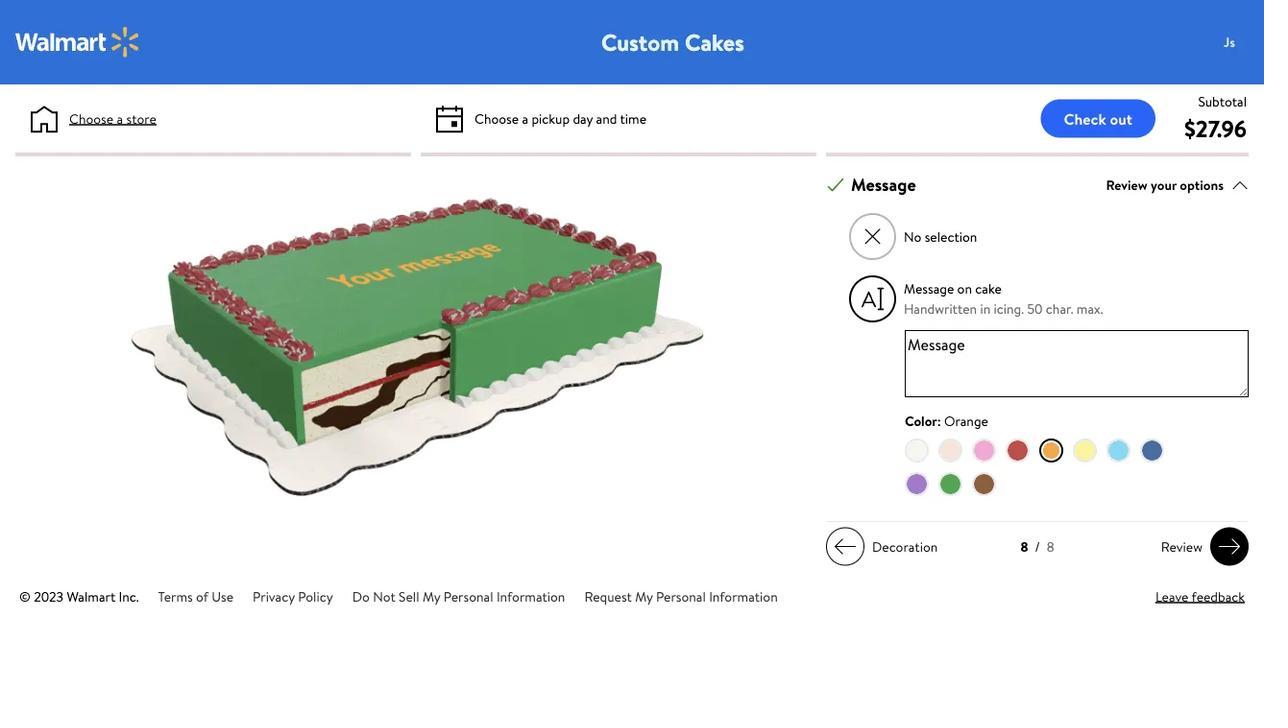 Task type: locate. For each thing, give the bounding box(es) containing it.
check out button
[[1041, 99, 1156, 138]]

my right sell
[[423, 588, 440, 606]]

1 horizontal spatial 8
[[1047, 538, 1054, 557]]

0 horizontal spatial choose
[[69, 109, 113, 128]]

icon for continue arrow image inside decoration link
[[834, 536, 857, 559]]

review for review
[[1161, 538, 1203, 556]]

orange
[[944, 412, 988, 431]]

8 / 8
[[1021, 538, 1054, 557]]

no selection
[[904, 227, 977, 246]]

1 horizontal spatial my
[[635, 588, 653, 606]]

2 choose from the left
[[475, 109, 519, 128]]

back to walmart.com image
[[15, 27, 140, 58]]

choose a store
[[69, 109, 156, 128]]

options
[[1180, 175, 1224, 194]]

1 icon for continue arrow image from the left
[[834, 536, 857, 559]]

information
[[497, 588, 565, 606], [709, 588, 778, 606]]

personal right request
[[656, 588, 706, 606]]

2 my from the left
[[635, 588, 653, 606]]

decoration
[[872, 538, 938, 556]]

1 choose from the left
[[69, 109, 113, 128]]

check out
[[1064, 108, 1133, 129]]

1 a from the left
[[117, 109, 123, 128]]

1 horizontal spatial review
[[1161, 538, 1203, 556]]

1 horizontal spatial information
[[709, 588, 778, 606]]

choose left store
[[69, 109, 113, 128]]

time
[[620, 109, 646, 128]]

request
[[584, 588, 632, 606]]

message right ok icon on the top right
[[851, 173, 916, 197]]

remove image
[[862, 226, 883, 248]]

choose
[[69, 109, 113, 128], [475, 109, 519, 128]]

© 2023 walmart inc.
[[19, 588, 139, 606]]

not
[[373, 588, 395, 606]]

my
[[423, 588, 440, 606], [635, 588, 653, 606]]

icon for continue arrow image
[[834, 536, 857, 559], [1218, 536, 1241, 559]]

review up leave
[[1161, 538, 1203, 556]]

icing.
[[994, 300, 1024, 319]]

of
[[196, 588, 208, 606]]

:
[[937, 412, 941, 431]]

choose inside choose a store link
[[69, 109, 113, 128]]

1 vertical spatial message
[[904, 280, 954, 298]]

js
[[1224, 33, 1235, 51]]

0 horizontal spatial review
[[1106, 175, 1148, 194]]

1 horizontal spatial personal
[[656, 588, 706, 606]]

choose a pickup day and time
[[475, 109, 646, 128]]

icon for continue arrow image up feedback at the right bottom of the page
[[1218, 536, 1241, 559]]

/
[[1035, 538, 1040, 557]]

do not sell my personal information
[[352, 588, 565, 606]]

0 horizontal spatial icon for continue arrow image
[[834, 536, 857, 559]]

1 horizontal spatial a
[[522, 109, 528, 128]]

a left pickup
[[522, 109, 528, 128]]

1 horizontal spatial choose
[[475, 109, 519, 128]]

do not sell my personal information link
[[352, 588, 565, 606]]

0 horizontal spatial personal
[[444, 588, 493, 606]]

choose a store link
[[69, 109, 156, 129]]

choose left pickup
[[475, 109, 519, 128]]

2 icon for continue arrow image from the left
[[1218, 536, 1241, 559]]

a
[[117, 109, 123, 128], [522, 109, 528, 128]]

1 horizontal spatial icon for continue arrow image
[[1218, 536, 1241, 559]]

0 vertical spatial review
[[1106, 175, 1148, 194]]

a left store
[[117, 109, 123, 128]]

message inside message on cake handwritten in icing. 50 char. max.
[[904, 280, 954, 298]]

review left your
[[1106, 175, 1148, 194]]

review your options link
[[1106, 172, 1249, 198]]

a for store
[[117, 109, 123, 128]]

personal right sell
[[444, 588, 493, 606]]

my right request
[[635, 588, 653, 606]]

0 vertical spatial message
[[851, 173, 916, 197]]

0 horizontal spatial my
[[423, 588, 440, 606]]

8 left /
[[1021, 538, 1028, 557]]

char.
[[1046, 300, 1073, 319]]

2 a from the left
[[522, 109, 528, 128]]

walmart
[[67, 588, 115, 606]]

8
[[1021, 538, 1028, 557], [1047, 538, 1054, 557]]

8 right /
[[1047, 538, 1054, 557]]

review your options element
[[1106, 175, 1224, 195]]

privacy policy
[[253, 588, 333, 606]]

review
[[1106, 175, 1148, 194], [1161, 538, 1203, 556]]

privacy
[[253, 588, 295, 606]]

request my personal information link
[[584, 588, 778, 606]]

0 horizontal spatial information
[[497, 588, 565, 606]]

0 horizontal spatial 8
[[1021, 538, 1028, 557]]

message up handwritten
[[904, 280, 954, 298]]

up arrow image
[[1231, 176, 1249, 194]]

your
[[1151, 175, 1177, 194]]

custom cakes
[[601, 26, 744, 58]]

icon for continue arrow image left 'decoration'
[[834, 536, 857, 559]]

leave feedback
[[1156, 588, 1245, 606]]

message
[[851, 173, 916, 197], [904, 280, 954, 298]]

ok image
[[827, 176, 844, 194]]

1 vertical spatial review
[[1161, 538, 1203, 556]]

color : orange
[[905, 412, 988, 431]]

no
[[904, 227, 922, 246]]

Example: Happy Birthday text field
[[905, 331, 1249, 398]]

color
[[905, 412, 937, 431]]

0 horizontal spatial a
[[117, 109, 123, 128]]

feedback
[[1192, 588, 1245, 606]]

personal
[[444, 588, 493, 606], [656, 588, 706, 606]]

message for message on cake handwritten in icing. 50 char. max.
[[904, 280, 954, 298]]



Task type: describe. For each thing, give the bounding box(es) containing it.
choose for choose a store
[[69, 109, 113, 128]]

cake
[[975, 280, 1002, 298]]

review link
[[1153, 528, 1249, 566]]

use
[[212, 588, 233, 606]]

terms
[[158, 588, 193, 606]]

store
[[126, 109, 156, 128]]

inc.
[[119, 588, 139, 606]]

decoration link
[[826, 528, 946, 566]]

request my personal information
[[584, 588, 778, 606]]

max.
[[1077, 300, 1103, 319]]

and
[[596, 109, 617, 128]]

©
[[19, 588, 31, 606]]

check
[[1064, 108, 1106, 129]]

1 information from the left
[[497, 588, 565, 606]]

message on cake handwritten in icing. 50 char. max.
[[904, 280, 1103, 319]]

2023
[[34, 588, 63, 606]]

in
[[980, 300, 991, 319]]

privacy policy link
[[253, 588, 333, 606]]

choose for choose a pickup day and time
[[475, 109, 519, 128]]

1 8 from the left
[[1021, 538, 1028, 557]]

leave
[[1156, 588, 1189, 606]]

$27.96
[[1184, 112, 1247, 145]]

selection
[[925, 227, 977, 246]]

js button
[[1210, 23, 1264, 61]]

terms of use
[[158, 588, 233, 606]]

pickup
[[532, 109, 570, 128]]

subtotal $27.96
[[1184, 92, 1247, 145]]

custom
[[601, 26, 679, 58]]

icon for continue arrow image inside review link
[[1218, 536, 1241, 559]]

a for pickup
[[522, 109, 528, 128]]

on
[[957, 280, 972, 298]]

1 my from the left
[[423, 588, 440, 606]]

review your options
[[1106, 175, 1224, 194]]

handwritten
[[904, 300, 977, 319]]

message for message
[[851, 173, 916, 197]]

1 personal from the left
[[444, 588, 493, 606]]

day
[[573, 109, 593, 128]]

2 information from the left
[[709, 588, 778, 606]]

sell
[[399, 588, 419, 606]]

do
[[352, 588, 370, 606]]

2 8 from the left
[[1047, 538, 1054, 557]]

terms of use link
[[158, 588, 233, 606]]

2 personal from the left
[[656, 588, 706, 606]]

leave feedback button
[[1156, 587, 1245, 607]]

50
[[1027, 300, 1043, 319]]

review for review your options
[[1106, 175, 1148, 194]]

out
[[1110, 108, 1133, 129]]

policy
[[298, 588, 333, 606]]

cakes
[[685, 26, 744, 58]]

subtotal
[[1198, 92, 1247, 110]]



Task type: vqa. For each thing, say whether or not it's contained in the screenshot.
the Supercenter
no



